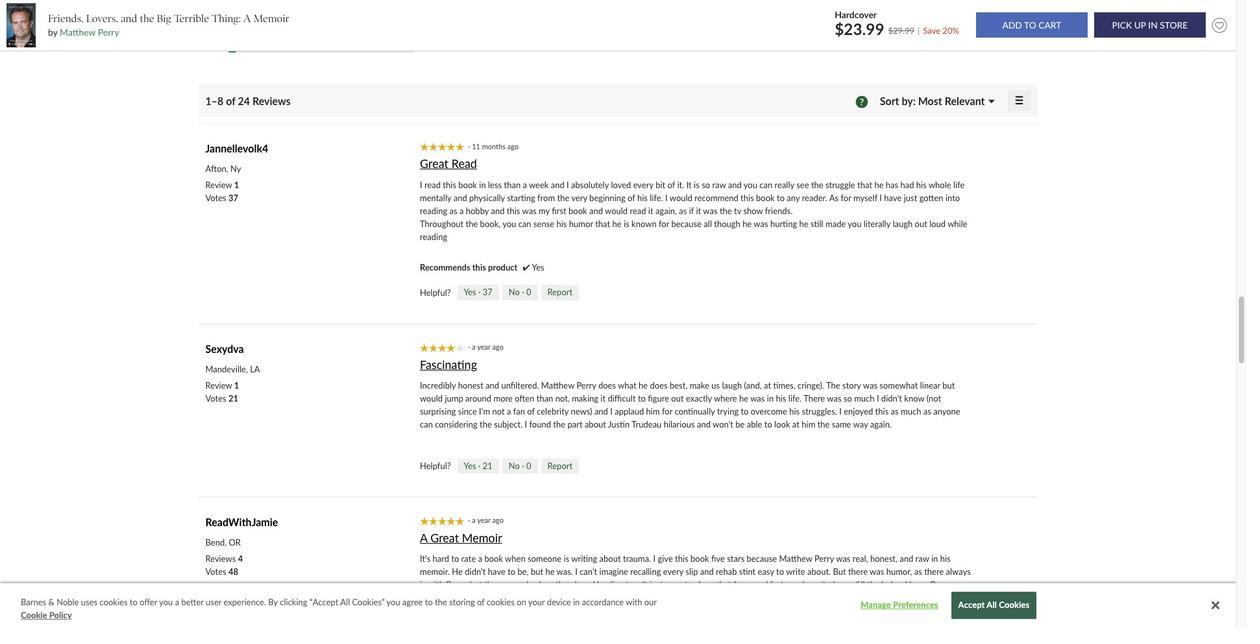 Task type: describe. For each thing, give the bounding box(es) containing it.
there
[[804, 393, 825, 404]]

manage preferences
[[861, 600, 938, 611]]

have inside i read this book in less than a week and i absolutely loved every bit of it. it is so raw and you can really see the struggle that he has had his whole life mentally and physically starting from the very beginning of his life. i would recommend this book to any reader. as for myself i have just gotten into reading as a hobby and this was my first book and would read it again, as if it was the tv show friends. throughout the book, you can sense his humor that he is known for because all though he was hurting he still made you literally laugh out loud while reading
[[884, 193, 902, 203]]

laugh inside i read this book in less than a week and i absolutely loved every bit of it. it is so raw and you can really see the struggle that he has had his whole life mentally and physically starting from the very beginning of his life. i would recommend this book to any reader. as for myself i have just gotten into reading as a hobby and this was my first book and would read it again, as if it was the tv show friends. throughout the book, you can sense his humor that he is known for because all though he was hurting he still made you literally laugh out loud while reading
[[893, 219, 913, 229]]

? button
[[856, 94, 868, 110]]

to inside i read this book in less than a week and i absolutely loved every bit of it. it is so raw and you can really see the struggle that he has had his whole life mentally and physically starting from the very beginning of his life. i would recommend this book to any reader. as for myself i have just gotten into reading as a hobby and this was my first book and would read it again, as if it was the tv show friends. throughout the book, you can sense his humor that he is known for because all though he was hurting he still made you literally laugh out loud while reading
[[777, 193, 785, 203]]

i left give
[[653, 554, 656, 564]]

as down (not
[[923, 406, 931, 417]]

☆ for 1
[[215, 44, 222, 51]]

i left hope
[[905, 580, 907, 590]]

0 vertical spatial would
[[670, 193, 692, 203]]

book up "friends."
[[756, 193, 775, 203]]

the up first
[[557, 193, 569, 203]]

of down loved
[[628, 193, 635, 203]]

have inside it's hard to rate a book when someone is writing about trauma. i give this book five stars because matthew perry was real, honest, and raw in his memoir. he didn't have to be, but he was. i can't imagine recalling every slip and rehab stint easy to write about. but there was humor, as there always is with perry, but there was also heartbreak and healing too. it just goes to show that fame and fortune doesn't always fill the holes. i hope perry continues his sobriety and finally finds peace and happiness.
[[488, 567, 505, 577]]

as up again.
[[891, 406, 899, 417]]

and up the book,
[[491, 206, 505, 216]]

just inside it's hard to rate a book when someone is writing about trauma. i give this book five stars because matthew perry was real, honest, and raw in his memoir. he didn't have to be, but he was. i can't imagine recalling every slip and rehab stint easy to write about. but there was humor, as there always is with perry, but there was also heartbreak and healing too. it just goes to show that fame and fortune doesn't always fill the holes. i hope perry continues his sobriety and finally finds peace and happiness.
[[650, 580, 663, 590]]

most
[[918, 95, 942, 107]]

best,
[[670, 380, 688, 391]]

gotten
[[919, 193, 943, 203]]

0 vertical spatial that
[[857, 180, 872, 190]]

out inside incredibly honest and unfiltered. matthew perry does what he does best, make us laugh (and, at times, cringe). the story was somewhat linear but would jump around more often than not, making it difficult to figure out exactly where he was in his life. there was so much i didn't know (not surprising since i'm not a fan of celebrity news) and i applaud him for continually trying to overcome his struggles. i enjoyed this as much as anyone can considering the subject. i found the part about justin trudeau hilarious and won't be able to look at him the same way again.
[[671, 393, 684, 404]]

recommends this product ✔ yes
[[420, 262, 544, 272]]

so inside incredibly honest and unfiltered. matthew perry does what he does best, make us laugh (and, at times, cringe). the story was somewhat linear but would jump around more often than not, making it difficult to figure out exactly where he was in his life. there was so much i didn't know (not surprising since i'm not a fan of celebrity news) and i applaud him for continually trying to overcome his struggles. i enjoyed this as much as anyone can considering the subject. i found the part about justin trudeau hilarious and won't be able to look at him the same way again.
[[844, 393, 852, 404]]

anyone
[[933, 406, 960, 417]]

0 horizontal spatial there
[[484, 580, 504, 590]]

i up same
[[839, 406, 842, 417]]

sort by: most relevant ▼
[[880, 95, 995, 107]]

write
[[786, 567, 805, 577]]

i up mentally
[[420, 180, 422, 190]]

is left known
[[624, 219, 629, 229]]

this up tv
[[741, 193, 754, 203]]

i left found
[[525, 419, 527, 430]]

you right the book,
[[502, 219, 516, 229]]

and up humor,
[[900, 554, 913, 564]]

months
[[482, 142, 506, 150]]

to up fortune at the right bottom of page
[[776, 567, 784, 577]]

and right slip
[[700, 567, 714, 577]]

with inside it's hard to rate a book when someone is writing about trauma. i give this book five stars because matthew perry was real, honest, and raw in his memoir. he didn't have to be, but he was. i can't imagine recalling every slip and rehab stint easy to write about. but there was humor, as there always is with perry, but there was also heartbreak and healing too. it just goes to show that fame and fortune doesn't always fill the holes. i hope perry continues his sobriety and finally finds peace and happiness.
[[428, 580, 444, 590]]

helpful? for fascinating
[[420, 461, 451, 471]]

was down the at the right bottom of page
[[827, 393, 841, 404]]

was up but
[[836, 554, 851, 564]]

ago for a great memoir
[[492, 516, 504, 525]]

☆ for 3
[[215, 7, 222, 14]]

no · 0 for fascinating
[[509, 461, 531, 471]]

this inside incredibly honest and unfiltered. matthew perry does what he does best, make us laugh (and, at times, cringe). the story was somewhat linear but would jump around more often than not, making it difficult to figure out exactly where he was in his life. there was so much i didn't know (not surprising since i'm not a fan of celebrity news) and i applaud him for continually trying to overcome his struggles. i enjoyed this as much as anyone can considering the subject. i found the part about justin trudeau hilarious and won't be able to look at him the same way again.
[[875, 406, 889, 417]]

0 vertical spatial for
[[841, 193, 851, 203]]

barnes
[[21, 597, 46, 607]]

life. inside incredibly honest and unfiltered. matthew perry does what he does best, make us laugh (and, at times, cringe). the story was somewhat linear but would jump around more often than not, making it difficult to figure out exactly where he was in his life. there was so much i didn't know (not surprising since i'm not a fan of celebrity news) and i applaud him for continually trying to overcome his struggles. i enjoyed this as much as anyone can considering the subject. i found the part about justin trudeau hilarious and won't be able to look at him the same way again.
[[788, 393, 802, 404]]

be
[[736, 419, 745, 430]]

is up was.
[[564, 554, 569, 564]]

this down starting on the top left
[[507, 206, 520, 216]]

accept all cookies
[[958, 600, 1029, 611]]

and up from
[[551, 180, 565, 190]]

he left has
[[874, 180, 884, 190]]

1 horizontal spatial there
[[848, 567, 868, 577]]

writing
[[571, 554, 597, 564]]

is down the memoir.
[[420, 580, 426, 590]]

of left 24
[[226, 95, 235, 107]]

week
[[529, 180, 549, 190]]

by
[[268, 597, 278, 607]]

i right was.
[[575, 567, 578, 577]]

book up slip
[[691, 554, 709, 564]]

the up reader.
[[811, 180, 823, 190]]

he right though
[[743, 219, 752, 229]]

read for great read
[[452, 157, 477, 171]]

perry inside friends, lovers, and the big terrible thing: a memoir by matthew perry
[[98, 27, 119, 38]]

he left still
[[799, 219, 808, 229]]

is right 'it.'
[[694, 180, 700, 190]]

it inside it's hard to rate a book when someone is writing about trauma. i give this book five stars because matthew perry was real, honest, and raw in his memoir. he didn't have to be, but he was. i can't imagine recalling every slip and rehab stint easy to write about. but there was humor, as there always is with perry, but there was also heartbreak and healing too. it just goes to show that fame and fortune doesn't always fill the holes. i hope perry continues his sobriety and finally finds peace and happiness.
[[642, 580, 648, 590]]

2 reading from the top
[[420, 232, 447, 242]]

he left known
[[612, 219, 622, 229]]

if
[[689, 206, 694, 216]]

and up hobby at top left
[[453, 193, 467, 203]]

imagine
[[599, 567, 628, 577]]

often
[[515, 393, 534, 404]]

cringe).
[[798, 380, 824, 391]]

considering
[[435, 419, 477, 430]]

you right made
[[848, 219, 862, 229]]

noble
[[57, 597, 79, 607]]

readwithjamie button
[[205, 516, 278, 529]]

content helpfulness group for fascinating
[[420, 458, 579, 474]]

the down celebrity
[[553, 419, 565, 430]]

this up mentally
[[443, 180, 456, 190]]

1 cookies from the left
[[100, 597, 128, 607]]

about inside it's hard to rate a book when someone is writing about trauma. i give this book five stars because matthew perry was real, honest, and raw in his memoir. he didn't have to be, but he was. i can't imagine recalling every slip and rehab stint easy to write about. but there was humor, as there always is with perry, but there was also heartbreak and healing too. it just goes to show that fame and fortune doesn't always fill the holes. i hope perry continues his sobriety and finally finds peace and happiness.
[[599, 554, 621, 564]]

and up recommend
[[728, 180, 742, 190]]

the down hobby at top left
[[466, 219, 478, 229]]

0 horizontal spatial much
[[854, 393, 875, 404]]

no for fascinating
[[509, 461, 520, 471]]

into
[[946, 193, 960, 203]]

☆ for 2
[[215, 26, 222, 32]]

2 horizontal spatial it
[[696, 206, 701, 216]]

of inside barnes & noble uses cookies to offer you a better user experience. by clicking "accept all cookies" you agree to the storing of cookies on your device in accordance with our cookie policy
[[477, 597, 485, 607]]

absolutely
[[571, 180, 609, 190]]

to right the agree
[[425, 597, 433, 607]]

that inside it's hard to rate a book when someone is writing about trauma. i give this book five stars because matthew perry was real, honest, and raw in his memoir. he didn't have to be, but he was. i can't imagine recalling every slip and rehab stint easy to write about. but there was humor, as there always is with perry, but there was also heartbreak and healing too. it just goes to show that fame and fortune doesn't always fill the holes. i hope perry continues his sobriety and finally finds peace and happiness.
[[716, 580, 731, 590]]

2 horizontal spatial can
[[760, 180, 772, 190]]

in inside i read this book in less than a week and i absolutely loved every bit of it. it is so raw and you can really see the struggle that he has had his whole life mentally and physically starting from the very beginning of his life. i would recommend this book to any reader. as for myself i have just gotten into reading as a hobby and this was my first book and would read it again, as if it was the tv show friends. throughout the book, you can sense his humor that he is known for because all though he was hurting he still made you literally laugh out loud while reading
[[479, 180, 486, 190]]

≡
[[1015, 91, 1024, 109]]

37 inside content helpfulness group
[[483, 287, 492, 298]]

ago for great read
[[507, 142, 519, 150]]

1 vertical spatial great
[[430, 531, 459, 545]]

and left the on
[[503, 593, 516, 603]]

finally
[[519, 593, 540, 603]]

known
[[632, 219, 657, 229]]

made
[[826, 219, 846, 229]]

found
[[529, 419, 551, 430]]

applaud
[[615, 406, 644, 417]]

1–8
[[205, 95, 223, 107]]

perry up about.
[[815, 554, 834, 564]]

i up justin
[[610, 406, 613, 417]]

votes inside bend, or reviews 4 votes 48
[[205, 567, 226, 577]]

exactly
[[686, 393, 712, 404]]

real,
[[853, 554, 868, 564]]

1 vertical spatial always
[[829, 580, 854, 590]]

with inside barnes & noble uses cookies to offer you a better user experience. by clicking "accept all cookies" you agree to the storing of cookies on your device in accordance with our cookie policy
[[626, 597, 642, 607]]

0 for great read
[[526, 287, 531, 298]]

i left absolutely
[[567, 180, 569, 190]]

· down subject.
[[522, 461, 524, 471]]

of left 'it.'
[[668, 180, 675, 190]]

you left really
[[744, 180, 757, 190]]

book left when
[[484, 554, 503, 564]]

to left figure
[[638, 393, 646, 404]]

3
[[209, 5, 215, 16]]

to left offer
[[130, 597, 138, 607]]

news)
[[571, 406, 592, 417]]

had
[[900, 180, 914, 190]]

yes for great read
[[464, 287, 476, 298]]

a inside barnes & noble uses cookies to offer you a better user experience. by clicking "accept all cookies" you agree to the storing of cookies on your device in accordance with our cookie policy
[[175, 597, 179, 607]]

2 vertical spatial read
[[630, 206, 646, 216]]

0 horizontal spatial but
[[470, 580, 482, 590]]

i right myself
[[880, 193, 882, 203]]

laugh inside incredibly honest and unfiltered. matthew perry does what he does best, make us laugh (and, at times, cringe). the story was somewhat linear but would jump around more often than not, making it difficult to figure out exactly where he was in his life. there was so much i didn't know (not surprising since i'm not a fan of celebrity news) and i applaud him for continually trying to overcome his struggles. i enjoyed this as much as anyone can considering the subject. i found the part about justin trudeau hilarious and won't be able to look at him the same way again.
[[722, 380, 742, 391]]

because inside i read this book in less than a week and i absolutely loved every bit of it. it is so raw and you can really see the struggle that he has had his whole life mentally and physically starting from the very beginning of his life. i would recommend this book to any reader. as for myself i have just gotten into reading as a hobby and this was my first book and would read it again, as if it was the tv show friends. throughout the book, you can sense his humor that he is known for because all though he was hurting he still made you literally laugh out loud while reading
[[671, 219, 702, 229]]

making
[[572, 393, 598, 404]]

yes for fascinating
[[464, 461, 476, 471]]

than inside i read this book in less than a week and i absolutely loved every bit of it. it is so raw and you can really see the struggle that he has had his whole life mentally and physically starting from the very beginning of his life. i would recommend this book to any reader. as for myself i have just gotten into reading as a hobby and this was my first book and would read it again, as if it was the tv show friends. throughout the book, you can sense his humor that he is known for because all though he was hurting he still made you literally laugh out loud while reading
[[504, 180, 521, 190]]

somewhat
[[880, 380, 918, 391]]

and inside friends, lovers, and the big terrible thing: a memoir by matthew perry
[[121, 12, 137, 25]]

goes
[[665, 580, 683, 590]]

0 vertical spatial reviews
[[252, 95, 291, 107]]

show inside it's hard to rate a book when someone is writing about trauma. i give this book five stars because matthew perry was real, honest, and raw in his memoir. he didn't have to be, but he was. i can't imagine recalling every slip and rehab stint easy to write about. but there was humor, as there always is with perry, but there was also heartbreak and healing too. it just goes to show that fame and fortune doesn't always fill the holes. i hope perry continues his sobriety and finally finds peace and happiness.
[[695, 580, 714, 590]]

you left the agree
[[387, 597, 400, 607]]

0 for fascinating
[[526, 461, 531, 471]]

0 vertical spatial yes
[[532, 262, 544, 272]]

· left '11'
[[468, 142, 470, 150]]

a left hobby at top left
[[459, 206, 464, 216]]

i up again.
[[877, 393, 879, 404]]

memoir inside friends, lovers, and the big terrible thing: a memoir by matthew perry
[[254, 12, 289, 25]]

beginning
[[589, 193, 625, 203]]

recommend
[[695, 193, 738, 203]]

1 reading from the top
[[420, 206, 447, 216]]

2 ☆
[[209, 24, 222, 34]]

incredibly honest and unfiltered. matthew perry does what he does best, make us laugh (and, at times, cringe). the story was somewhat linear but would jump around more often than not, making it difficult to figure out exactly where he was in his life. there was so much i didn't know (not surprising since i'm not a fan of celebrity news) and i applaud him for continually trying to overcome his struggles. i enjoyed this as much as anyone can considering the subject. i found the part about justin trudeau hilarious and won't be able to look at him the same way again.
[[420, 380, 960, 430]]

reviews inside bend, or reviews 4 votes 48
[[205, 554, 236, 564]]

holes.
[[881, 580, 903, 590]]

all
[[704, 219, 712, 229]]

2 horizontal spatial there
[[924, 567, 944, 577]]

he down "(and,"
[[739, 393, 748, 404]]

add to wishlist image
[[1209, 15, 1230, 36]]

out inside i read this book in less than a week and i absolutely loved every bit of it. it is so raw and you can really see the struggle that he has had his whole life mentally and physically starting from the very beginning of his life. i would recommend this book to any reader. as for myself i have just gotten into reading as a hobby and this was my first book and would read it again, as if it was the tv show friends. throughout the book, you can sense his humor that he is known for because all though he was hurting he still made you literally laugh out loud while reading
[[915, 219, 927, 229]]

friends.
[[765, 206, 793, 216]]

the inside friends, lovers, and the big terrible thing: a memoir by matthew perry
[[140, 12, 154, 25]]

a inside friends, lovers, and the big terrible thing: a memoir by matthew perry
[[243, 12, 251, 25]]

and right news)
[[594, 406, 608, 417]]

$29.99
[[888, 25, 915, 35]]

as left if
[[679, 206, 687, 216]]

continually
[[675, 406, 715, 417]]

by:
[[902, 95, 916, 107]]

difficult
[[608, 393, 636, 404]]

hard
[[433, 554, 449, 564]]

of inside incredibly honest and unfiltered. matthew perry does what he does best, make us laugh (and, at times, cringe). the story was somewhat linear but would jump around more often than not, making it difficult to figure out exactly where he was in his life. there was so much i didn't know (not surprising since i'm not a fan of celebrity news) and i applaud him for continually trying to overcome his struggles. i enjoyed this as much as anyone can considering the subject. i found the part about justin trudeau hilarious and won't be able to look at him the same way again.
[[527, 406, 535, 417]]

more
[[494, 393, 513, 404]]

matthew inside it's hard to rate a book when someone is writing about trauma. i give this book five stars because matthew perry was real, honest, and raw in his memoir. he didn't have to be, but he was. i can't imagine recalling every slip and rehab stint easy to write about. but there was humor, as there always is with perry, but there was also heartbreak and healing too. it just goes to show that fame and fortune doesn't always fill the holes. i hope perry continues his sobriety and finally finds peace and happiness.
[[779, 554, 812, 564]]

was right story
[[863, 380, 877, 391]]

24
[[238, 95, 250, 107]]

rate
[[461, 554, 476, 564]]

any
[[787, 193, 800, 203]]

and down can't
[[581, 580, 595, 590]]

trauma.
[[623, 554, 651, 564]]

accept
[[958, 600, 985, 611]]

unfiltered.
[[501, 380, 539, 391]]

and down beginning
[[589, 206, 603, 216]]

a up fascinating on the left of page
[[472, 343, 475, 351]]

votes for fascinating
[[205, 393, 226, 404]]

· up fascinating on the left of page
[[468, 343, 470, 351]]

to left be,
[[508, 567, 515, 577]]

way
[[853, 419, 868, 430]]

a up starting on the top left
[[523, 180, 527, 190]]

content helpfulness group for great read
[[420, 285, 579, 301]]

list containing reviews
[[205, 553, 243, 579]]

report button for great read
[[541, 285, 579, 300]]

it.
[[677, 180, 684, 190]]

so inside i read this book in less than a week and i absolutely loved every bit of it. it is so raw and you can really see the struggle that he has had his whole life mentally and physically starting from the very beginning of his life. i would recommend this book to any reader. as for myself i have just gotten into reading as a hobby and this was my first book and would read it again, as if it was the tv show friends. throughout the book, you can sense his humor that he is known for because all though he was hurting he still made you literally laugh out loud while reading
[[702, 180, 710, 190]]

1 horizontal spatial at
[[792, 419, 800, 430]]

· up a great memoir
[[468, 516, 470, 525]]

1 vertical spatial would
[[605, 206, 628, 216]]

book up physically
[[458, 180, 477, 190]]

1 horizontal spatial it
[[648, 206, 653, 216]]

· a year ago for fascinating
[[468, 343, 507, 351]]

storing
[[449, 597, 475, 607]]

for inside incredibly honest and unfiltered. matthew perry does what he does best, make us laugh (and, at times, cringe). the story was somewhat linear but would jump around more often than not, making it difficult to figure out exactly where he was in his life. there was so much i didn't know (not surprising since i'm not a fan of celebrity news) and i applaud him for continually trying to overcome his struggles. i enjoyed this as much as anyone can considering the subject. i found the part about justin trudeau hilarious and won't be able to look at him the same way again.
[[662, 406, 672, 417]]

21 inside 'mandeville, la review 1 votes 21'
[[228, 393, 238, 404]]

about.
[[807, 567, 831, 577]]

won't
[[713, 419, 733, 430]]

0 vertical spatial great
[[420, 157, 449, 171]]

privacy alert dialog
[[0, 583, 1236, 628]]

barnes & noble uses cookies to offer you a better user experience. by clicking "accept all cookies" you agree to the storing of cookies on your device in accordance with our cookie policy
[[21, 597, 657, 620]]

jump
[[445, 393, 463, 404]]

trying
[[717, 406, 739, 417]]

it inside i read this book in less than a week and i absolutely loved every bit of it. it is so raw and you can really see the struggle that he has had his whole life mentally and physically starting from the very beginning of his life. i would recommend this book to any reader. as for myself i have just gotten into reading as a hobby and this was my first book and would read it again, as if it was the tv show friends. throughout the book, you can sense his humor that he is known for because all though he was hurting he still made you literally laugh out loud while reading
[[686, 180, 692, 190]]

humor,
[[886, 567, 912, 577]]

the down 'struggles.' at the right bottom of page
[[818, 419, 830, 430]]

(not
[[927, 393, 941, 404]]

as up throughout
[[449, 206, 457, 216]]

also
[[522, 580, 537, 590]]

to up "he"
[[451, 554, 459, 564]]

from
[[537, 193, 555, 203]]

yes · 37
[[464, 287, 492, 298]]

just inside i read this book in less than a week and i absolutely loved every bit of it. it is so raw and you can really see the struggle that he has had his whole life mentally and physically starting from the very beginning of his life. i would recommend this book to any reader. as for myself i have just gotten into reading as a hobby and this was my first book and would read it again, as if it was the tv show friends. throughout the book, you can sense his humor that he is known for because all though he was hurting he still made you literally laugh out loud while reading
[[904, 193, 917, 203]]

this left "product"
[[472, 262, 486, 272]]

would inside incredibly honest and unfiltered. matthew perry does what he does best, make us laugh (and, at times, cringe). the story was somewhat linear but would jump around more often than not, making it difficult to figure out exactly where he was in his life. there was so much i didn't know (not surprising since i'm not a fan of celebrity news) and i applaud him for continually trying to overcome his struggles. i enjoyed this as much as anyone can considering the subject. i found the part about justin trudeau hilarious and won't be able to look at him the same way again.
[[420, 393, 443, 404]]

helpful? for great read
[[420, 288, 451, 298]]

perry right hope
[[930, 580, 950, 590]]

starting
[[507, 193, 535, 203]]

mandeville, la review 1 votes 21
[[205, 364, 260, 404]]

loud
[[929, 219, 946, 229]]

or
[[229, 538, 241, 548]]

to down overcome
[[764, 419, 772, 430]]

1 vertical spatial that
[[595, 219, 610, 229]]

1 ☆
[[209, 42, 222, 53]]

as
[[829, 193, 839, 203]]

1–8 of 24 reviews
[[205, 95, 296, 107]]

less
[[488, 180, 502, 190]]

0 vertical spatial him
[[646, 406, 660, 417]]

loved
[[611, 180, 631, 190]]

(and,
[[744, 380, 762, 391]]

honest
[[458, 380, 483, 391]]

no · 0 for great read
[[509, 287, 531, 298]]

≡ button
[[1008, 90, 1031, 111]]

and right peace
[[587, 593, 600, 603]]

because inside it's hard to rate a book when someone is writing about trauma. i give this book five stars because matthew perry was real, honest, and raw in his memoir. he didn't have to be, but he was. i can't imagine recalling every slip and rehab stint easy to write about. but there was humor, as there always is with perry, but there was also heartbreak and healing too. it just goes to show that fame and fortune doesn't always fill the holes. i hope perry continues his sobriety and finally finds peace and happiness.
[[747, 554, 777, 564]]



Task type: vqa. For each thing, say whether or not it's contained in the screenshot.
emarkable,
no



Task type: locate. For each thing, give the bounding box(es) containing it.
votes for great read
[[205, 193, 226, 203]]

· a year ago for a great memoir
[[468, 516, 507, 525]]

$23.99 $29.99
[[835, 19, 915, 38]]

2 horizontal spatial but
[[943, 380, 955, 391]]

1 vertical spatial because
[[747, 554, 777, 564]]

1 horizontal spatial didn't
[[881, 393, 902, 404]]

rehab
[[716, 567, 737, 577]]

1 vertical spatial list
[[205, 379, 239, 405]]

0 vertical spatial no
[[509, 287, 520, 298]]

0 vertical spatial life.
[[650, 193, 663, 203]]

than inside incredibly honest and unfiltered. matthew perry does what he does best, make us laugh (and, at times, cringe). the story was somewhat linear but would jump around more often than not, making it difficult to figure out exactly where he was in his life. there was so much i didn't know (not surprising since i'm not a fan of celebrity news) and i applaud him for continually trying to overcome his struggles. i enjoyed this as much as anyone can considering the subject. i found the part about justin trudeau hilarious and won't be able to look at him the same way again.
[[537, 393, 553, 404]]

to down slip
[[685, 580, 693, 590]]

1 horizontal spatial than
[[537, 393, 553, 404]]

0 horizontal spatial would
[[420, 393, 443, 404]]

celebrity
[[537, 406, 569, 417]]

someone
[[528, 554, 561, 564]]

votes down 'mandeville,'
[[205, 393, 226, 404]]

would down 'it.'
[[670, 193, 692, 203]]

manage
[[861, 600, 891, 611]]

0 vertical spatial report
[[547, 287, 573, 298]]

&
[[48, 597, 54, 607]]

1 inside 'mandeville, la review 1 votes 21'
[[234, 380, 239, 391]]

didn't
[[881, 393, 902, 404], [465, 567, 486, 577]]

0 vertical spatial review
[[205, 180, 232, 190]]

the inside barnes & noble uses cookies to offer you a better user experience. by clicking "accept all cookies" you agree to the storing of cookies on your device in accordance with our cookie policy
[[435, 597, 447, 607]]

book down very on the left top of page
[[569, 206, 587, 216]]

raw inside it's hard to rate a book when someone is writing about trauma. i give this book five stars because matthew perry was real, honest, and raw in his memoir. he didn't have to be, but he was. i can't imagine recalling every slip and rehab stint easy to write about. but there was humor, as there always is with perry, but there was also heartbreak and healing too. it just goes to show that fame and fortune doesn't always fill the holes. i hope perry continues his sobriety and finally finds peace and happiness.
[[915, 554, 929, 564]]

it
[[686, 180, 692, 190], [642, 580, 648, 590]]

it
[[648, 206, 653, 216], [696, 206, 701, 216], [601, 393, 606, 404]]

1–8 of 24 reviews alert
[[205, 95, 296, 107]]

accept all cookies button
[[951, 592, 1037, 619]]

it's
[[420, 554, 430, 564]]

the left tv
[[720, 206, 732, 216]]

always down but
[[829, 580, 854, 590]]

0 vertical spatial can
[[760, 180, 772, 190]]

yes
[[532, 262, 544, 272], [464, 287, 476, 298], [464, 461, 476, 471]]

48
[[228, 567, 238, 577]]

2 review from the top
[[205, 380, 232, 391]]

stars
[[727, 554, 745, 564]]

0 vertical spatial out
[[915, 219, 927, 229]]

None submit
[[976, 13, 1088, 38], [1094, 13, 1206, 38], [976, 13, 1088, 38], [1094, 13, 1206, 38]]

was.
[[557, 567, 573, 577]]

ago up a great memoir
[[492, 516, 504, 525]]

0 horizontal spatial life.
[[650, 193, 663, 203]]

out down the best,
[[671, 393, 684, 404]]

in inside incredibly honest and unfiltered. matthew perry does what he does best, make us laugh (and, at times, cringe). the story was somewhat linear but would jump around more often than not, making it difficult to figure out exactly where he was in his life. there was so much i didn't know (not surprising since i'm not a fan of celebrity news) and i applaud him for continually trying to overcome his struggles. i enjoyed this as much as anyone can considering the subject. i found the part about justin trudeau hilarious and won't be able to look at him the same way again.
[[767, 393, 774, 404]]

since
[[458, 406, 477, 417]]

2 vertical spatial list
[[205, 553, 243, 579]]

0 vertical spatial ago
[[507, 142, 519, 150]]

0 horizontal spatial with
[[428, 580, 444, 590]]

1 horizontal spatial all
[[987, 600, 997, 611]]

uses
[[81, 597, 97, 607]]

was down "friends."
[[754, 219, 768, 229]]

life. inside i read this book in less than a week and i absolutely loved every bit of it. it is so raw and you can really see the struggle that he has had his whole life mentally and physically starting from the very beginning of his life. i would recommend this book to any reader. as for myself i have just gotten into reading as a hobby and this was my first book and would read it again, as if it was the tv show friends. throughout the book, you can sense his humor that he is known for because all though he was hurting he still made you literally laugh out loud while reading
[[650, 193, 663, 203]]

see
[[796, 180, 809, 190]]

1 horizontal spatial read
[[452, 157, 477, 171]]

perry inside incredibly honest and unfiltered. matthew perry does what he does best, make us laugh (and, at times, cringe). the story was somewhat linear but would jump around more often than not, making it difficult to figure out exactly where he was in his life. there was so much i didn't know (not surprising since i'm not a fan of celebrity news) and i applaud him for continually trying to overcome his struggles. i enjoyed this as much as anyone can considering the subject. i found the part about justin trudeau hilarious and won't be able to look at him the same way again.
[[577, 380, 596, 391]]

3 votes from the top
[[205, 567, 226, 577]]

0 vertical spatial so
[[702, 180, 710, 190]]

1 vertical spatial him
[[802, 419, 815, 430]]

2 · a year ago from the top
[[468, 516, 507, 525]]

big
[[157, 12, 171, 25]]

1 horizontal spatial memoir
[[462, 531, 502, 545]]

1 vertical spatial but
[[531, 567, 543, 577]]

but
[[943, 380, 955, 391], [531, 567, 543, 577], [470, 580, 482, 590]]

matthew inside incredibly honest and unfiltered. matthew perry does what he does best, make us laugh (and, at times, cringe). the story was somewhat linear but would jump around more often than not, making it difficult to figure out exactly where he was in his life. there was so much i didn't know (not surprising since i'm not a fan of celebrity news) and i applaud him for continually trying to overcome his struggles. i enjoyed this as much as anyone can considering the subject. i found the part about justin trudeau hilarious and won't be able to look at him the same way again.
[[541, 380, 574, 391]]

2 ☆ from the top
[[215, 26, 222, 32]]

1 inside afton, ny review 1 votes 37
[[234, 180, 239, 190]]

every inside i read this book in less than a week and i absolutely loved every bit of it. it is so raw and you can really see the struggle that he has had his whole life mentally and physically starting from the very beginning of his life. i would recommend this book to any reader. as for myself i have just gotten into reading as a hobby and this was my first book and would read it again, as if it was the tv show friends. throughout the book, you can sense his humor that he is known for because all though he was hurting he still made you literally laugh out loud while reading
[[633, 180, 653, 190]]

have down has
[[884, 193, 902, 203]]

and down easy
[[754, 580, 768, 590]]

in
[[479, 180, 486, 190], [767, 393, 774, 404], [931, 554, 938, 564], [573, 597, 580, 607]]

continues
[[420, 593, 456, 603]]

can down surprising
[[420, 419, 433, 430]]

in inside barnes & noble uses cookies to offer you a better user experience. by clicking "accept all cookies" you agree to the storing of cookies on your device in accordance with our cookie policy
[[573, 597, 580, 607]]

2 no · 0 from the top
[[509, 461, 531, 471]]

1 horizontal spatial out
[[915, 219, 927, 229]]

1 report button from the top
[[541, 285, 579, 300]]

2 horizontal spatial read
[[630, 206, 646, 216]]

0 vertical spatial · a year ago
[[468, 343, 507, 351]]

0 horizontal spatial cookies
[[100, 597, 128, 607]]

much up enjoyed
[[854, 393, 875, 404]]

all right accept
[[987, 600, 997, 611]]

ago up the unfiltered.
[[492, 343, 504, 351]]

life. down times,
[[788, 393, 802, 404]]

same
[[832, 419, 851, 430]]

1 year from the top
[[477, 343, 490, 351]]

1 0 from the top
[[526, 287, 531, 298]]

0 horizontal spatial just
[[650, 580, 663, 590]]

ago right months
[[507, 142, 519, 150]]

a
[[243, 12, 251, 25], [420, 531, 427, 545]]

1 horizontal spatial reviews
[[252, 95, 291, 107]]

preferences
[[893, 600, 938, 611]]

0 vertical spatial memoir
[[254, 12, 289, 25]]

i read this book in less than a week and i absolutely loved every bit of it. it is so raw and you can really see the struggle that he has had his whole life mentally and physically starting from the very beginning of his life. i would recommend this book to any reader. as for myself i have just gotten into reading as a hobby and this was my first book and would read it again, as if it was the tv show friends. throughout the book, you can sense his humor that he is known for because all though he was hurting he still made you literally laugh out loud while reading
[[420, 180, 967, 242]]

at right look
[[792, 419, 800, 430]]

because
[[671, 219, 702, 229], [747, 554, 777, 564]]

0 horizontal spatial read
[[424, 180, 441, 190]]

no · 0
[[509, 287, 531, 298], [509, 461, 531, 471]]

☆ inside 1 ☆
[[215, 44, 222, 51]]

1 vertical spatial 37
[[483, 287, 492, 298]]

2 0 from the top
[[526, 461, 531, 471]]

didn't inside it's hard to rate a book when someone is writing about trauma. i give this book five stars because matthew perry was real, honest, and raw in his memoir. he didn't have to be, but he was. i can't imagine recalling every slip and rehab stint easy to write about. but there was humor, as there always is with perry, but there was also heartbreak and healing too. it just goes to show that fame and fortune doesn't always fill the holes. i hope perry continues his sobriety and finally finds peace and happiness.
[[465, 567, 486, 577]]

2 vertical spatial that
[[716, 580, 731, 590]]

sort
[[880, 95, 899, 107]]

1 vertical spatial can
[[518, 219, 531, 229]]

1 list from the top
[[205, 178, 239, 204]]

1 vertical spatial much
[[901, 406, 921, 417]]

2 report from the top
[[547, 461, 573, 471]]

1 vertical spatial didn't
[[465, 567, 486, 577]]

1 vertical spatial matthew
[[541, 380, 574, 391]]

the inside it's hard to rate a book when someone is writing about trauma. i give this book five stars because matthew perry was real, honest, and raw in his memoir. he didn't have to be, but he was. i can't imagine recalling every slip and rehab stint easy to write about. but there was humor, as there always is with perry, but there was also heartbreak and healing too. it just goes to show that fame and fortune doesn't always fill the holes. i hope perry continues his sobriety and finally finds peace and happiness.
[[867, 580, 879, 590]]

was down "(and,"
[[750, 393, 765, 404]]

with down the memoir.
[[428, 580, 444, 590]]

2 year from the top
[[477, 516, 490, 525]]

slip
[[686, 567, 698, 577]]

· down "i'm"
[[478, 461, 481, 471]]

1 vertical spatial so
[[844, 393, 852, 404]]

3 ☆ from the top
[[215, 44, 222, 51]]

1 votes from the top
[[205, 193, 226, 203]]

where
[[714, 393, 737, 404]]

and down "continually"
[[697, 419, 711, 430]]

does up figure
[[650, 380, 668, 391]]

2 vertical spatial yes
[[464, 461, 476, 471]]

2 content helpfulness group from the top
[[420, 458, 579, 474]]

a inside incredibly honest and unfiltered. matthew perry does what he does best, make us laugh (and, at times, cringe). the story was somewhat linear but would jump around more often than not, making it difficult to figure out exactly where he was in his life. there was so much i didn't know (not surprising since i'm not a fan of celebrity news) and i applaud him for continually trying to overcome his struggles. i enjoyed this as much as anyone can considering the subject. i found the part about justin trudeau hilarious and won't be able to look at him the same way again.
[[507, 406, 511, 417]]

1 vertical spatial report button
[[541, 459, 579, 474]]

21 inside content helpfulness group
[[483, 461, 492, 471]]

no for great read
[[509, 287, 520, 298]]

1 horizontal spatial 37
[[483, 287, 492, 298]]

i up again,
[[665, 193, 668, 203]]

all inside button
[[987, 600, 997, 611]]

thing:
[[212, 12, 241, 25]]

about up imagine
[[599, 554, 621, 564]]

great up mentally
[[420, 157, 449, 171]]

list down afton,
[[205, 178, 239, 204]]

would
[[670, 193, 692, 203], [605, 206, 628, 216], [420, 393, 443, 404]]

0 horizontal spatial laugh
[[722, 380, 742, 391]]

hilarious
[[664, 419, 695, 430]]

healing
[[597, 580, 624, 590]]

$23.99
[[835, 19, 884, 38]]

a up it's
[[420, 531, 427, 545]]

review for fascinating
[[205, 380, 232, 391]]

1 report from the top
[[547, 287, 573, 298]]

3 list from the top
[[205, 553, 243, 579]]

0 vertical spatial just
[[904, 193, 917, 203]]

much
[[854, 393, 875, 404], [901, 406, 921, 417]]

life. down bit
[[650, 193, 663, 203]]

☆
[[215, 7, 222, 14], [215, 26, 222, 32], [215, 44, 222, 51]]

1 vertical spatial helpful?
[[420, 461, 451, 471]]

all inside barnes & noble uses cookies to offer you a better user experience. by clicking "accept all cookies" you agree to the storing of cookies on your device in accordance with our cookie policy
[[340, 597, 350, 607]]

read for i read this book in less than a week and i absolutely loved every bit of it. it is so raw and you can really see the struggle that he has had his whole life mentally and physically starting from the very beginning of his life. i would recommend this book to any reader. as for myself i have just gotten into reading as a hobby and this was my first book and would read it again, as if it was the tv show friends. throughout the book, you can sense his humor that he is known for because all though he was hurting he still made you literally laugh out loud while reading
[[424, 180, 441, 190]]

0 horizontal spatial didn't
[[465, 567, 486, 577]]

1 · a year ago from the top
[[468, 343, 507, 351]]

2 horizontal spatial that
[[857, 180, 872, 190]]

a up a great memoir
[[472, 516, 475, 525]]

yes down the considering
[[464, 461, 476, 471]]

just down had
[[904, 193, 917, 203]]

1 horizontal spatial much
[[901, 406, 921, 417]]

0 horizontal spatial memoir
[[254, 12, 289, 25]]

jannellevolk4
[[205, 142, 268, 154]]

1 horizontal spatial with
[[626, 597, 642, 607]]

report button for fascinating
[[541, 459, 579, 474]]

matthew inside friends, lovers, and the big terrible thing: a memoir by matthew perry
[[60, 27, 96, 38]]

☆ down thing:
[[215, 26, 222, 32]]

struggle
[[826, 180, 855, 190]]

la
[[250, 364, 260, 375]]

show inside i read this book in less than a week and i absolutely loved every bit of it. it is so raw and you can really see the struggle that he has had his whole life mentally and physically starting from the very beginning of his life. i would recommend this book to any reader. as for myself i have just gotten into reading as a hobby and this was my first book and would read it again, as if it was the tv show friends. throughout the book, you can sense his humor that he is known for because all though he was hurting he still made you literally laugh out loud while reading
[[743, 206, 763, 216]]

a right rate
[[478, 554, 482, 564]]

perry
[[98, 27, 119, 38], [577, 380, 596, 391], [815, 554, 834, 564], [930, 580, 950, 590]]

0 vertical spatial always
[[946, 567, 971, 577]]

cookies"
[[352, 597, 385, 607]]

was up all
[[703, 206, 718, 216]]

our
[[644, 597, 657, 607]]

1 helpful? from the top
[[420, 288, 451, 298]]

terrible
[[174, 12, 209, 25]]

it right making
[[601, 393, 606, 404]]

didn't inside incredibly honest and unfiltered. matthew perry does what he does best, make us laugh (and, at times, cringe). the story was somewhat linear but would jump around more often than not, making it difficult to figure out exactly where he was in his life. there was so much i didn't know (not surprising since i'm not a fan of celebrity news) and i applaud him for continually trying to overcome his struggles. i enjoyed this as much as anyone can considering the subject. i found the part about justin trudeau hilarious and won't be able to look at him the same way again.
[[881, 393, 902, 404]]

2 votes from the top
[[205, 393, 226, 404]]

hardcover
[[835, 9, 877, 20]]

raw up hope
[[915, 554, 929, 564]]

1 vertical spatial than
[[537, 393, 553, 404]]

every up goes
[[663, 567, 683, 577]]

1 horizontal spatial does
[[650, 380, 668, 391]]

for
[[841, 193, 851, 203], [659, 219, 669, 229], [662, 406, 672, 417]]

2
[[209, 24, 215, 34]]

2 does from the left
[[650, 380, 668, 391]]

experience.
[[224, 597, 266, 607]]

0 vertical spatial year
[[477, 343, 490, 351]]

with
[[428, 580, 444, 590], [626, 597, 642, 607]]

in inside it's hard to rate a book when someone is writing about trauma. i give this book five stars because matthew perry was real, honest, and raw in his memoir. he didn't have to be, but he was. i can't imagine recalling every slip and rehab stint easy to write about. but there was humor, as there always is with perry, but there was also heartbreak and healing too. it just goes to show that fame and fortune doesn't always fill the holes. i hope perry continues his sobriety and finally finds peace and happiness.
[[931, 554, 938, 564]]

21 down 'mandeville,'
[[228, 393, 238, 404]]

✔
[[523, 262, 530, 272]]

i'm
[[479, 406, 490, 417]]

so up recommend
[[702, 180, 710, 190]]

read down '11'
[[452, 157, 477, 171]]

0 horizontal spatial it
[[642, 580, 648, 590]]

helpful? left yes · 21
[[420, 461, 451, 471]]

year for fascinating
[[477, 343, 490, 351]]

content helpfulness group
[[420, 285, 579, 301], [420, 458, 579, 474]]

0 horizontal spatial that
[[595, 219, 610, 229]]

0 horizontal spatial matthew
[[60, 27, 96, 38]]

☆ inside 2 ☆
[[215, 26, 222, 32]]

afton,
[[205, 163, 228, 174]]

cookie policy link
[[21, 609, 72, 622]]

0 horizontal spatial because
[[671, 219, 702, 229]]

he right what
[[639, 380, 648, 391]]

☆ inside 3 ☆
[[215, 7, 222, 14]]

great up hard
[[430, 531, 459, 545]]

☆ down 2 ☆
[[215, 44, 222, 51]]

fortune
[[770, 580, 798, 590]]

able
[[747, 419, 762, 430]]

of
[[226, 95, 235, 107], [668, 180, 675, 190], [628, 193, 635, 203], [527, 406, 535, 417], [477, 597, 485, 607]]

product
[[488, 262, 518, 272]]

list for fascinating
[[205, 379, 239, 405]]

0 vertical spatial matthew
[[60, 27, 96, 38]]

1 vertical spatial at
[[792, 419, 800, 430]]

2 vertical spatial ☆
[[215, 44, 222, 51]]

memoir right thing:
[[254, 12, 289, 25]]

0 vertical spatial laugh
[[893, 219, 913, 229]]

2 vertical spatial can
[[420, 419, 433, 430]]

hope
[[910, 580, 928, 590]]

that
[[857, 180, 872, 190], [595, 219, 610, 229], [716, 580, 731, 590]]

1 vertical spatial raw
[[915, 554, 929, 564]]

report for fascinating
[[547, 461, 573, 471]]

list
[[205, 178, 239, 204], [205, 379, 239, 405], [205, 553, 243, 579]]

so down story
[[844, 393, 852, 404]]

votes inside 'mandeville, la review 1 votes 21'
[[205, 393, 226, 404]]

· a year ago up a great memoir
[[468, 516, 507, 525]]

no right yes · 21
[[509, 461, 520, 471]]

friends, lovers, and the big terrible thing: a memoir image
[[6, 3, 35, 47]]

and up more
[[486, 380, 499, 391]]

0 vertical spatial list
[[205, 178, 239, 204]]

and right the lovers,
[[121, 12, 137, 25]]

2 no from the top
[[509, 461, 520, 471]]

this right give
[[675, 554, 688, 564]]

review inside 'mandeville, la review 1 votes 21'
[[205, 380, 232, 391]]

report for great read
[[547, 287, 573, 298]]

a great memoir
[[420, 531, 502, 545]]

1 review from the top
[[205, 180, 232, 190]]

can't
[[580, 567, 597, 577]]

you right offer
[[159, 597, 173, 607]]

0 vertical spatial much
[[854, 393, 875, 404]]

every
[[633, 180, 653, 190], [663, 567, 683, 577]]

perry up making
[[577, 380, 596, 391]]

1 ☆ from the top
[[215, 7, 222, 14]]

0 vertical spatial show
[[743, 206, 763, 216]]

surprising
[[420, 406, 456, 417]]

there up fill
[[848, 567, 868, 577]]

reviews right 24
[[252, 95, 291, 107]]

about inside incredibly honest and unfiltered. matthew perry does what he does best, make us laugh (and, at times, cringe). the story was somewhat linear but would jump around more often than not, making it difficult to figure out exactly where he was in his life. there was so much i didn't know (not surprising since i'm not a fan of celebrity news) and i applaud him for continually trying to overcome his struggles. i enjoyed this as much as anyone can considering the subject. i found the part about justin trudeau hilarious and won't be able to look at him the same way again.
[[585, 419, 606, 430]]

0 horizontal spatial at
[[764, 380, 771, 391]]

1 vertical spatial year
[[477, 516, 490, 525]]

list for great read
[[205, 178, 239, 204]]

can left sense at the top left of page
[[518, 219, 531, 229]]

raw inside i read this book in less than a week and i absolutely loved every bit of it. it is so raw and you can really see the struggle that he has had his whole life mentally and physically starting from the very beginning of his life. i would recommend this book to any reader. as for myself i have just gotten into reading as a hobby and this was my first book and would read it again, as if it was the tv show friends. throughout the book, you can sense his humor that he is known for because all though he was hurting he still made you literally laugh out loud while reading
[[712, 180, 726, 190]]

always
[[946, 567, 971, 577], [829, 580, 854, 590]]

tv
[[734, 206, 741, 216]]

1 vertical spatial report
[[547, 461, 573, 471]]

agree
[[402, 597, 423, 607]]

2 vertical spatial would
[[420, 393, 443, 404]]

the down "i'm"
[[480, 419, 492, 430]]

2 list from the top
[[205, 379, 239, 405]]

37 inside afton, ny review 1 votes 37
[[228, 193, 238, 203]]

offer
[[140, 597, 157, 607]]

0 horizontal spatial 37
[[228, 193, 238, 203]]

read
[[452, 157, 477, 171], [424, 180, 441, 190], [630, 206, 646, 216]]

review inside afton, ny review 1 votes 37
[[205, 180, 232, 190]]

perry,
[[446, 580, 468, 590]]

much down know
[[901, 406, 921, 417]]

1 horizontal spatial laugh
[[893, 219, 913, 229]]

1 does from the left
[[598, 380, 616, 391]]

memoir up rate
[[462, 531, 502, 545]]

0
[[526, 287, 531, 298], [526, 461, 531, 471]]

2 report button from the top
[[541, 459, 579, 474]]

finds
[[543, 593, 560, 603]]

1 horizontal spatial life.
[[788, 393, 802, 404]]

0 horizontal spatial out
[[671, 393, 684, 404]]

1 horizontal spatial can
[[518, 219, 531, 229]]

1 horizontal spatial show
[[743, 206, 763, 216]]

1 no · 0 from the top
[[509, 287, 531, 298]]

votes inside afton, ny review 1 votes 37
[[205, 193, 226, 203]]

1 content helpfulness group from the top
[[420, 285, 579, 301]]

1 horizontal spatial every
[[663, 567, 683, 577]]

whole
[[929, 180, 951, 190]]

didn't down rate
[[465, 567, 486, 577]]

1 horizontal spatial raw
[[915, 554, 929, 564]]

humor
[[569, 219, 593, 229]]

2 cookies from the left
[[487, 597, 515, 607]]

the left big
[[140, 12, 154, 25]]

but up sobriety
[[470, 580, 482, 590]]

for down figure
[[662, 406, 672, 417]]

1 horizontal spatial 21
[[483, 461, 492, 471]]

when
[[505, 554, 526, 564]]

read up known
[[630, 206, 646, 216]]

1 vertical spatial for
[[659, 219, 669, 229]]

1 no from the top
[[509, 287, 520, 298]]

ago for fascinating
[[492, 343, 504, 351]]

in left the less
[[479, 180, 486, 190]]

0 vertical spatial raw
[[712, 180, 726, 190]]

1 horizontal spatial because
[[747, 554, 777, 564]]

part
[[568, 419, 583, 430]]

this inside it's hard to rate a book when someone is writing about trauma. i give this book five stars because matthew perry was real, honest, and raw in his memoir. he didn't have to be, but he was. i can't imagine recalling every slip and rehab stint easy to write about. but there was humor, as there always is with perry, but there was also heartbreak and healing too. it just goes to show that fame and fortune doesn't always fill the holes. i hope perry continues his sobriety and finally finds peace and happiness.
[[675, 554, 688, 564]]

it right 'it.'
[[686, 180, 692, 190]]

was down be,
[[506, 580, 520, 590]]

1 vertical spatial have
[[488, 567, 505, 577]]

· down recommends this product ✔ yes
[[478, 287, 481, 298]]

1 horizontal spatial but
[[531, 567, 543, 577]]

as inside it's hard to rate a book when someone is writing about trauma. i give this book five stars because matthew perry was real, honest, and raw in his memoir. he didn't have to be, but he was. i can't imagine recalling every slip and rehab stint easy to write about. but there was humor, as there always is with perry, but there was also heartbreak and healing too. it just goes to show that fame and fortune doesn't always fill the holes. i hope perry continues his sobriety and finally finds peace and happiness.
[[914, 567, 922, 577]]

was left my
[[522, 206, 537, 216]]

year for a great memoir
[[477, 516, 490, 525]]

1 vertical spatial every
[[663, 567, 683, 577]]

☆☆☆☆☆
[[420, 142, 464, 152], [420, 142, 464, 152], [420, 343, 464, 352], [420, 343, 464, 352], [420, 517, 464, 526], [420, 517, 464, 526]]

can
[[760, 180, 772, 190], [518, 219, 531, 229], [420, 419, 433, 430]]

1 horizontal spatial would
[[605, 206, 628, 216]]

2 helpful? from the top
[[420, 461, 451, 471]]

0 vertical spatial 21
[[228, 393, 238, 404]]

story
[[842, 380, 861, 391]]

but inside incredibly honest and unfiltered. matthew perry does what he does best, make us laugh (and, at times, cringe). the story was somewhat linear but would jump around more often than not, making it difficult to figure out exactly where he was in his life. there was so much i didn't know (not surprising since i'm not a fan of celebrity news) and i applaud him for continually trying to overcome his struggles. i enjoyed this as much as anyone can considering the subject. i found the part about justin trudeau hilarious and won't be able to look at him the same way again.
[[943, 380, 955, 391]]

was down honest, at bottom
[[870, 567, 884, 577]]

it inside incredibly honest and unfiltered. matthew perry does what he does best, make us laugh (and, at times, cringe). the story was somewhat linear but would jump around more often than not, making it difficult to figure out exactly where he was in his life. there was so much i didn't know (not surprising since i'm not a fan of celebrity news) and i applaud him for continually trying to overcome his struggles. i enjoyed this as much as anyone can considering the subject. i found the part about justin trudeau hilarious and won't be able to look at him the same way again.
[[601, 393, 606, 404]]

1 vertical spatial laugh
[[722, 380, 742, 391]]

a inside it's hard to rate a book when someone is writing about trauma. i give this book five stars because matthew perry was real, honest, and raw in his memoir. he didn't have to be, but he was. i can't imagine recalling every slip and rehab stint easy to write about. but there was humor, as there always is with perry, but there was also heartbreak and healing too. it just goes to show that fame and fortune doesn't always fill the holes. i hope perry continues his sobriety and finally finds peace and happiness.
[[478, 554, 482, 564]]

every inside it's hard to rate a book when someone is writing about trauma. i give this book five stars because matthew perry was real, honest, and raw in his memoir. he didn't have to be, but he was. i can't imagine recalling every slip and rehab stint easy to write about. but there was humor, as there always is with perry, but there was also heartbreak and healing too. it just goes to show that fame and fortune doesn't always fill the holes. i hope perry continues his sobriety and finally finds peace and happiness.
[[663, 567, 683, 577]]

would down incredibly at bottom left
[[420, 393, 443, 404]]

matthew up not,
[[541, 380, 574, 391]]

0 vertical spatial votes
[[205, 193, 226, 203]]

he inside it's hard to rate a book when someone is writing about trauma. i give this book five stars because matthew perry was real, honest, and raw in his memoir. he didn't have to be, but he was. i can't imagine recalling every slip and rehab stint easy to write about. but there was humor, as there always is with perry, but there was also heartbreak and healing too. it just goes to show that fame and fortune doesn't always fill the holes. i hope perry continues his sobriety and finally finds peace and happiness.
[[545, 567, 555, 577]]

great read
[[420, 157, 477, 171]]

1 vertical spatial it
[[642, 580, 648, 590]]

would down beginning
[[605, 206, 628, 216]]

bend, or reviews 4 votes 48
[[205, 538, 243, 577]]

· down ✔
[[522, 287, 524, 298]]

in up preferences
[[931, 554, 938, 564]]

to up be
[[741, 406, 749, 417]]

1 horizontal spatial just
[[904, 193, 917, 203]]

can inside incredibly honest and unfiltered. matthew perry does what he does best, make us laugh (and, at times, cringe). the story was somewhat linear but would jump around more often than not, making it difficult to figure out exactly where he was in his life. there was so much i didn't know (not surprising since i'm not a fan of celebrity news) and i applaud him for continually trying to overcome his struggles. i enjoyed this as much as anyone can considering the subject. i found the part about justin trudeau hilarious and won't be able to look at him the same way again.
[[420, 419, 433, 430]]

·
[[468, 142, 470, 150], [478, 287, 481, 298], [522, 287, 524, 298], [468, 343, 470, 351], [478, 461, 481, 471], [522, 461, 524, 471], [468, 516, 470, 525]]

sobriety
[[471, 593, 501, 603]]

review for great read
[[205, 180, 232, 190]]

heartbreak
[[539, 580, 579, 590]]

in right device
[[573, 597, 580, 607]]

of right storing
[[477, 597, 485, 607]]

laugh up where
[[722, 380, 742, 391]]

1 vertical spatial a
[[420, 531, 427, 545]]

2 horizontal spatial would
[[670, 193, 692, 203]]

0 horizontal spatial all
[[340, 597, 350, 607]]

1 vertical spatial reading
[[420, 232, 447, 242]]



